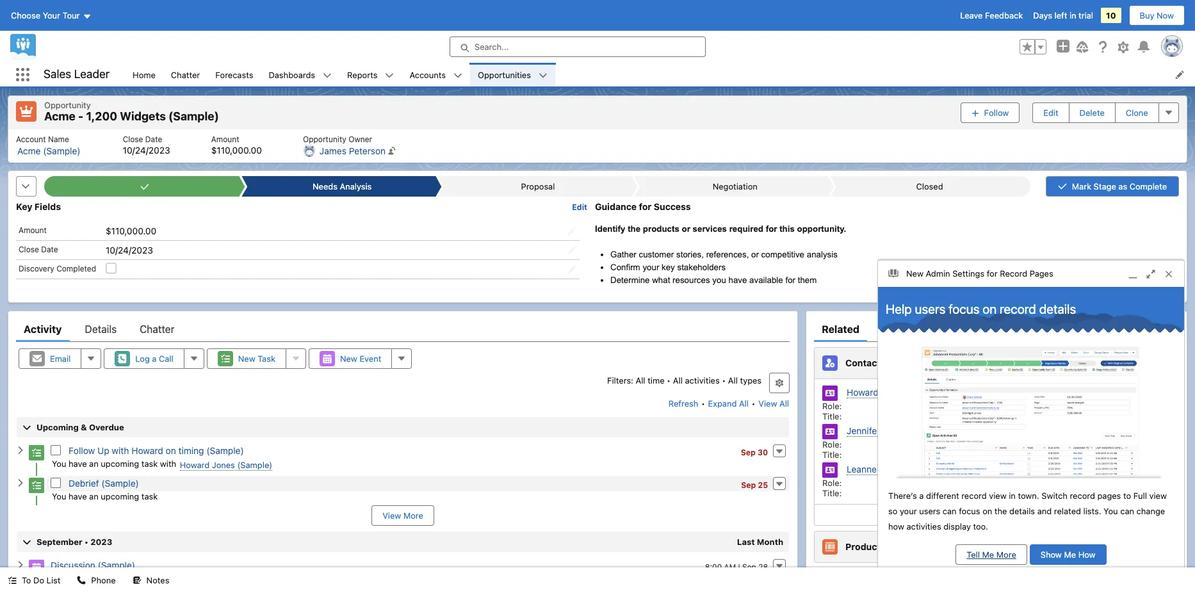 Task type: locate. For each thing, give the bounding box(es) containing it.
new left admin
[[907, 269, 924, 279]]

details inside there's a different record view in town. switch record pages to full view so your users can focus on the details and related lists. you can change how activities display too.
[[1010, 506, 1036, 516]]

date down widgets
[[145, 134, 162, 144]]

for left success
[[639, 201, 652, 212]]

0 horizontal spatial opportunity
[[44, 100, 91, 110]]

clone
[[1127, 108, 1149, 118]]

on down new admin settings for record pages
[[983, 302, 997, 316]]

group
[[1020, 39, 1047, 54]]

upcoming down debrief (sample) at bottom
[[101, 491, 139, 502]]

1 vertical spatial $110,000.00
[[106, 226, 156, 237]]

focus down vp customer support
[[960, 506, 981, 516]]

days
[[1034, 10, 1053, 21]]

on
[[983, 302, 997, 316], [166, 445, 176, 456], [983, 506, 993, 516]]

list containing 10/24/2023
[[8, 129, 1187, 162]]

list containing home
[[125, 63, 1196, 87]]

2 me from the left
[[1065, 550, 1077, 560]]

new left event
[[340, 354, 358, 364]]

1 horizontal spatial can
[[1121, 506, 1135, 516]]

choose
[[11, 10, 40, 21]]

2 vertical spatial have
[[69, 491, 87, 502]]

vp
[[928, 488, 938, 498]]

1 vertical spatial role:
[[823, 439, 842, 450]]

follow for follow up with howard on timing (sample)
[[69, 445, 95, 456]]

them
[[798, 275, 817, 285]]

you left the had
[[52, 573, 66, 584]]

new for new event
[[340, 354, 358, 364]]

buyer
[[928, 411, 950, 422], [968, 439, 990, 450]]

record down record
[[1000, 302, 1037, 316]]

2 upcoming from the top
[[101, 491, 139, 502]]

title:
[[823, 411, 842, 422], [823, 450, 842, 460], [823, 488, 842, 498]]

jones inside you had an event with howard jones (sample)
[[173, 575, 196, 585]]

text default image right accounts
[[454, 71, 463, 80]]

focus down settings
[[949, 302, 980, 316]]

new left task
[[238, 354, 256, 364]]

you for you have an upcoming task with howard jones (sample)
[[52, 459, 66, 469]]

have up debrief
[[69, 459, 87, 469]]

2 view from the left
[[1150, 491, 1168, 501]]

0 vertical spatial have
[[729, 275, 748, 285]]

have down debrief
[[69, 491, 87, 502]]

howard down timing
[[180, 460, 210, 470]]

1 horizontal spatial acme
[[44, 110, 76, 123]]

1 vertical spatial activities
[[907, 521, 942, 532]]

0 vertical spatial upcoming
[[101, 459, 139, 469]]

0 vertical spatial jones
[[882, 387, 906, 398]]

2 vertical spatial with
[[121, 573, 137, 584]]

1 horizontal spatial edit
[[1044, 108, 1059, 118]]

view
[[990, 491, 1007, 501], [1150, 491, 1168, 501]]

competitive
[[762, 250, 805, 259]]

1 horizontal spatial activities
[[907, 521, 942, 532]]

upcoming down 'up'
[[101, 459, 139, 469]]

1 horizontal spatial or
[[752, 250, 759, 259]]

an down debrief (sample) at bottom
[[89, 491, 99, 502]]

close date
[[19, 245, 58, 255]]

needs analysis
[[313, 181, 372, 191]]

1 horizontal spatial date
[[145, 134, 162, 144]]

view for view more
[[383, 511, 401, 521]]

0 vertical spatial edit
[[1044, 108, 1059, 118]]

users down the vp
[[920, 506, 941, 516]]

0 vertical spatial in
[[1070, 10, 1077, 21]]

1 horizontal spatial follow
[[985, 108, 1010, 118]]

0 vertical spatial date
[[145, 134, 162, 144]]

list for home link
[[8, 129, 1187, 162]]

your
[[43, 10, 60, 21]]

new for new task
[[238, 354, 256, 364]]

2 task from the top
[[142, 491, 158, 502]]

details down pages in the right of the page
[[1040, 302, 1077, 316]]

services
[[693, 224, 727, 234]]

a
[[152, 354, 157, 364], [920, 491, 925, 501]]

howard jones (sample) link for you had an event with howard jones (sample)
[[141, 575, 233, 586]]

in inside there's a different record view in town. switch record pages to full view so your users can focus on the details and related lists. you can change how activities display too.
[[1010, 491, 1016, 501]]

task down 'you have an upcoming task with howard jones (sample)'
[[142, 491, 158, 502]]

an inside 'you have an upcoming task with howard jones (sample)'
[[89, 459, 99, 469]]

view all link down types
[[758, 393, 790, 414]]

can down different
[[943, 506, 957, 516]]

acme down account
[[17, 145, 41, 156]]

howard jones (sample)
[[847, 387, 946, 398]]

opportunity owner
[[303, 134, 372, 144]]

title: up jennifer stamos (sample) icon at the right bottom
[[823, 411, 842, 422]]

fields
[[35, 201, 61, 212]]

or left "services"
[[682, 224, 691, 234]]

to
[[1124, 491, 1132, 501]]

dashboards link
[[261, 63, 323, 87]]

0 horizontal spatial $110,000.00
[[106, 226, 156, 237]]

upcoming for you have an upcoming task
[[101, 491, 139, 502]]

0 vertical spatial task
[[142, 459, 158, 469]]

leave
[[961, 10, 983, 21]]

on up too.
[[983, 506, 993, 516]]

(sample) inside opportunity acme - 1,200 widgets (sample)
[[169, 110, 219, 123]]

text default image inside notes button
[[132, 576, 141, 585]]

0 vertical spatial sep
[[741, 448, 756, 457]]

role: up jennifer stamos (sample) icon at the right bottom
[[823, 401, 842, 411]]

notes button
[[125, 568, 177, 593]]

1 vertical spatial a
[[920, 491, 925, 501]]

0 vertical spatial the
[[628, 224, 641, 234]]

1 vertical spatial task image
[[29, 478, 44, 493]]

sep 30
[[741, 448, 769, 457]]

list
[[125, 63, 1196, 87], [8, 129, 1187, 162]]

up
[[97, 445, 109, 456]]

record down user
[[962, 491, 987, 501]]

for left "them"
[[786, 275, 796, 285]]

jones
[[882, 387, 906, 398], [212, 460, 235, 470], [173, 575, 196, 585]]

users right help
[[916, 302, 946, 316]]

follow for follow
[[985, 108, 1010, 118]]

1 horizontal spatial new
[[340, 354, 358, 364]]

you up september
[[52, 491, 66, 502]]

can down to
[[1121, 506, 1135, 516]]

task inside 'you have an upcoming task with howard jones (sample)'
[[142, 459, 158, 469]]

for left record
[[988, 269, 998, 279]]

1 vertical spatial list
[[8, 129, 1187, 162]]

1 horizontal spatial and
[[1038, 506, 1053, 516]]

2 role: from the top
[[823, 439, 842, 450]]

opportunity
[[44, 100, 91, 110], [303, 134, 347, 144]]

1 vertical spatial amount
[[19, 226, 47, 235]]

task for you have an upcoming task
[[142, 491, 158, 502]]

leader
[[74, 67, 110, 81]]

text default image
[[454, 71, 463, 80], [16, 561, 25, 570], [8, 576, 17, 585]]

chatter link up log a call
[[140, 316, 175, 342]]

widgets
[[120, 110, 166, 123]]

text default image
[[323, 71, 332, 80], [385, 71, 394, 80], [539, 71, 548, 80], [16, 446, 25, 455], [16, 479, 25, 488], [77, 576, 86, 585], [132, 576, 141, 585]]

required
[[730, 224, 764, 234]]

follow inside button
[[985, 108, 1010, 118]]

0 vertical spatial role:
[[823, 401, 842, 411]]

0 horizontal spatial a
[[152, 354, 157, 364]]

dashboards
[[269, 70, 315, 80]]

new inside dialog
[[907, 269, 924, 279]]

1 horizontal spatial view
[[759, 398, 778, 409]]

activities inside there's a different record view in town. switch record pages to full view so your users can focus on the details and related lists. you can change how activities display too.
[[907, 521, 942, 532]]

follow left 'up'
[[69, 445, 95, 456]]

1 vertical spatial focus
[[960, 506, 981, 516]]

close down widgets
[[123, 134, 143, 144]]

sep right |
[[743, 563, 757, 572]]

1 vertical spatial more
[[997, 550, 1017, 560]]

0 vertical spatial a
[[152, 354, 157, 364]]

1 vertical spatial users
[[920, 506, 941, 516]]

an down discussion (sample) link
[[85, 573, 95, 584]]

choose your tour button
[[10, 5, 92, 26]]

2 vertical spatial howard jones (sample) link
[[141, 575, 233, 586]]

view more
[[383, 511, 424, 521]]

with down follow up with howard on timing (sample)
[[160, 459, 176, 469]]

jennifer stamos (sample) image
[[823, 424, 838, 439]]

all inside contact roles element
[[1003, 510, 1013, 520]]

30
[[758, 448, 769, 457]]

filters: all time • all activities • all types
[[608, 375, 762, 386]]

owner
[[349, 134, 372, 144]]

the right identify
[[628, 224, 641, 234]]

president and ceo
[[928, 450, 1001, 460]]

tab list
[[16, 316, 790, 342]]

with inside you had an event with howard jones (sample)
[[121, 573, 137, 584]]

amount inside 'amount $110,000.00'
[[211, 134, 240, 144]]

• left expand
[[702, 398, 706, 409]]

view up the view all
[[990, 491, 1007, 501]]

close up discovery
[[19, 245, 39, 255]]

1 vertical spatial with
[[160, 459, 176, 469]]

2 vertical spatial role:
[[823, 478, 842, 488]]

0 horizontal spatial edit
[[573, 202, 588, 212]]

upcoming inside 'you have an upcoming task with howard jones (sample)'
[[101, 459, 139, 469]]

new admin settings for record pages dialog
[[878, 260, 1186, 593]]

have inside 'you have an upcoming task with howard jones (sample)'
[[69, 459, 87, 469]]

available
[[750, 275, 784, 285]]

refresh button
[[668, 393, 699, 414]]

0 horizontal spatial in
[[1010, 491, 1016, 501]]

8:00
[[706, 563, 722, 572]]

task image
[[29, 445, 44, 461], [29, 478, 44, 493]]

2 task image from the top
[[29, 478, 44, 493]]

you down upcoming
[[52, 459, 66, 469]]

1 title: from the top
[[823, 411, 842, 422]]

1 role: from the top
[[823, 401, 842, 411]]

0 vertical spatial $110,000.00
[[211, 145, 262, 155]]

have for you have an upcoming task
[[69, 491, 87, 502]]

the inside there's a different record view in town. switch record pages to full view so your users can focus on the details and related lists. you can change how activities display too.
[[995, 506, 1008, 516]]

discovery completed
[[19, 264, 96, 274]]

1 horizontal spatial me
[[1065, 550, 1077, 560]]

chatter link right home
[[163, 63, 208, 87]]

you for you had an event with howard jones (sample)
[[52, 573, 66, 584]]

2 vertical spatial jones
[[173, 575, 196, 585]]

all left howard jones (sample) icon
[[780, 398, 790, 409]]

complete
[[1130, 181, 1168, 191]]

september  •  2023
[[37, 537, 112, 547]]

howard jones (sample) image
[[823, 386, 838, 401]]

close for close date 10/24/2023
[[123, 134, 143, 144]]

opportunity down sales leader
[[44, 100, 91, 110]]

on inside there's a different record view in town. switch record pages to full view so your users can focus on the details and related lists. you can change how activities display too.
[[983, 506, 993, 516]]

0 horizontal spatial your
[[643, 263, 660, 272]]

1 vertical spatial in
[[1010, 491, 1016, 501]]

2 vertical spatial on
[[983, 506, 993, 516]]

you inside you had an event with howard jones (sample)
[[52, 573, 66, 584]]

1 vertical spatial the
[[995, 506, 1008, 516]]

1 vertical spatial follow
[[69, 445, 95, 456]]

days left in trial
[[1034, 10, 1094, 21]]

• left 2023
[[84, 537, 88, 547]]

you
[[52, 459, 66, 469], [52, 491, 66, 502], [1104, 506, 1119, 516], [52, 573, 66, 584]]

1 horizontal spatial details
[[1040, 302, 1077, 316]]

1 vertical spatial opportunity
[[303, 134, 347, 144]]

acme left -
[[44, 110, 76, 123]]

1 upcoming from the top
[[101, 459, 139, 469]]

howard jones (sample) link for you have an upcoming task with howard jones (sample)
[[180, 460, 272, 471]]

1 horizontal spatial amount
[[211, 134, 240, 144]]

0 vertical spatial or
[[682, 224, 691, 234]]

and inside there's a different record view in town. switch record pages to full view so your users can focus on the details and related lists. you can change how activities display too.
[[1038, 506, 1053, 516]]

0 vertical spatial view all link
[[758, 393, 790, 414]]

view
[[759, 398, 778, 409], [982, 510, 1001, 520], [383, 511, 401, 521]]

0 horizontal spatial record
[[962, 491, 987, 501]]

buyer right economic
[[968, 439, 990, 450]]

the down support
[[995, 506, 1008, 516]]

you down pages at the right of page
[[1104, 506, 1119, 516]]

opportunities link
[[470, 63, 539, 87]]

0 vertical spatial opportunity
[[44, 100, 91, 110]]

leave feedback link
[[961, 10, 1024, 21]]

1 horizontal spatial in
[[1070, 10, 1077, 21]]

and left "ceo"
[[967, 450, 981, 460]]

role: up 'leanne tomlin (sample)' image
[[823, 439, 842, 450]]

guidance for success
[[595, 201, 691, 212]]

all right expand
[[740, 398, 749, 409]]

a inside there's a different record view in town. switch record pages to full view so your users can focus on the details and related lists. you can change how activities display too.
[[920, 491, 925, 501]]

title: for howard
[[823, 411, 842, 422]]

your right so
[[900, 506, 918, 516]]

title: up 'leanne tomlin (sample)' image
[[823, 450, 842, 460]]

there's a different record view in town. switch record pages to full view so your users can focus on the details and related lists. you can change how activities display too.
[[889, 491, 1168, 532]]

1 vertical spatial view all link
[[815, 504, 1179, 525]]

a inside button
[[152, 354, 157, 364]]

1 vertical spatial buyer
[[968, 439, 990, 450]]

&
[[81, 422, 87, 432]]

0 horizontal spatial more
[[404, 511, 424, 521]]

log a call
[[135, 354, 174, 364]]

edit left delete button
[[1044, 108, 1059, 118]]

date inside close date 10/24/2023
[[145, 134, 162, 144]]

for inside new admin settings for record pages dialog
[[988, 269, 998, 279]]

1 task from the top
[[142, 459, 158, 469]]

left
[[1055, 10, 1068, 21]]

title: down 'leanne tomlin (sample)' image
[[823, 488, 842, 498]]

10/24/2023 up false icon at the top of the page
[[106, 245, 153, 256]]

0 horizontal spatial close
[[19, 245, 39, 255]]

role: down jennifer stamos (sample) icon at the right bottom
[[823, 478, 842, 488]]

switch
[[1042, 491, 1068, 501]]

me left how
[[1065, 550, 1077, 560]]

leanne tomlin (sample) link
[[847, 464, 947, 475]]

(sample) inside you had an event with howard jones (sample)
[[198, 575, 233, 585]]

you inside 'you have an upcoming task with howard jones (sample)'
[[52, 459, 66, 469]]

opportunity up james
[[303, 134, 347, 144]]

all down support
[[1003, 510, 1013, 520]]

view inside contact roles element
[[982, 510, 1001, 520]]

accounts list item
[[402, 63, 470, 87]]

2 title: from the top
[[823, 450, 842, 460]]

0 horizontal spatial can
[[943, 506, 957, 516]]

0 vertical spatial on
[[983, 302, 997, 316]]

1 vertical spatial date
[[41, 245, 58, 255]]

opportunity image
[[16, 101, 37, 122]]

activities right how
[[907, 521, 942, 532]]

2 vertical spatial text default image
[[8, 576, 17, 585]]

0 horizontal spatial activities
[[685, 375, 720, 386]]

view up "change"
[[1150, 491, 1168, 501]]

all right time
[[673, 375, 683, 386]]

to
[[22, 576, 31, 586]]

acme inside account name acme (sample)
[[17, 145, 41, 156]]

howard down contact
[[847, 387, 879, 398]]

on up 'you have an upcoming task with howard jones (sample)'
[[166, 445, 176, 456]]

2 vertical spatial sep
[[743, 563, 757, 572]]

2 can from the left
[[1121, 506, 1135, 516]]

there's
[[889, 491, 918, 501]]

success
[[654, 201, 691, 212]]

chatter right home
[[171, 70, 200, 80]]

0 horizontal spatial me
[[983, 550, 995, 560]]

3 role: from the top
[[823, 478, 842, 488]]

me inside button
[[1065, 550, 1077, 560]]

in left town.
[[1010, 491, 1016, 501]]

• right time
[[667, 375, 671, 386]]

0 vertical spatial chatter
[[171, 70, 200, 80]]

sep left 25
[[742, 480, 756, 490]]

me right tell
[[983, 550, 995, 560]]

and down the switch
[[1038, 506, 1053, 516]]

james peterson
[[320, 145, 386, 156]]

date up discovery completed
[[41, 245, 58, 255]]

1 vertical spatial jones
[[212, 460, 235, 470]]

with
[[112, 445, 129, 456], [160, 459, 176, 469], [121, 573, 137, 584]]

close inside close date 10/24/2023
[[123, 134, 143, 144]]

1 task image from the top
[[29, 445, 44, 461]]

you for you have an upcoming task
[[52, 491, 66, 502]]

chatter up log a call
[[140, 323, 175, 335]]

1 vertical spatial howard jones (sample) link
[[180, 460, 272, 471]]

references,
[[707, 250, 749, 259]]

decision maker
[[928, 401, 987, 411]]

0 horizontal spatial new
[[238, 354, 256, 364]]

maker
[[963, 401, 987, 411]]

0 vertical spatial title:
[[823, 411, 842, 422]]

1 vertical spatial edit
[[573, 202, 588, 212]]

have right you on the top of page
[[729, 275, 748, 285]]

sep 25
[[742, 480, 769, 490]]

0 horizontal spatial and
[[967, 450, 981, 460]]

0 vertical spatial task image
[[29, 445, 44, 461]]

1 me from the left
[[983, 550, 995, 560]]

0 vertical spatial and
[[967, 450, 981, 460]]

edit left "guidance"
[[573, 202, 588, 212]]

task down follow up with howard on timing (sample)
[[142, 459, 158, 469]]

view inside button
[[383, 511, 401, 521]]

home
[[133, 70, 156, 80]]

2 vertical spatial an
[[85, 573, 95, 584]]

2 horizontal spatial new
[[907, 269, 924, 279]]

record up lists.
[[1071, 491, 1096, 501]]

activities
[[685, 375, 720, 386], [907, 521, 942, 532]]

date for close date 10/24/2023
[[145, 134, 162, 144]]

admin
[[926, 269, 951, 279]]

too.
[[974, 521, 989, 532]]

howard right event
[[141, 575, 170, 585]]

0 horizontal spatial jones
[[173, 575, 196, 585]]

all left types
[[729, 375, 738, 386]]

more
[[404, 511, 424, 521], [997, 550, 1017, 560]]

a left the vp
[[920, 491, 925, 501]]

close
[[123, 134, 143, 144], [19, 245, 39, 255]]

a right log
[[152, 354, 157, 364]]

task image for follow
[[29, 445, 44, 461]]

1 vertical spatial task
[[142, 491, 158, 502]]

0 vertical spatial buyer
[[928, 411, 950, 422]]

tell
[[967, 550, 981, 560]]

10/24/2023 down widgets
[[123, 145, 170, 155]]

with right 'up'
[[112, 445, 129, 456]]

your down customer
[[643, 263, 660, 272]]

howard inside 'you have an upcoming task with howard jones (sample)'
[[180, 460, 210, 470]]

task image down upcoming
[[29, 445, 44, 461]]

follow left "edit" button
[[985, 108, 1010, 118]]

all
[[636, 375, 646, 386], [673, 375, 683, 386], [729, 375, 738, 386], [740, 398, 749, 409], [780, 398, 790, 409], [1003, 510, 1013, 520]]

user
[[965, 478, 983, 488]]

opportunity inside opportunity acme - 1,200 widgets (sample)
[[44, 100, 91, 110]]

task for you have an upcoming task with howard jones (sample)
[[142, 459, 158, 469]]

0 vertical spatial details
[[1040, 302, 1077, 316]]

text default image left event icon
[[16, 561, 25, 570]]

new task button
[[207, 348, 286, 369]]

8:00 am | sep 28
[[706, 563, 769, 572]]

details down town.
[[1010, 506, 1036, 516]]

a for log
[[152, 354, 157, 364]]

0 vertical spatial list
[[125, 63, 1196, 87]]

me for tell
[[983, 550, 995, 560]]

1 horizontal spatial jones
[[212, 460, 235, 470]]

task image left debrief
[[29, 478, 44, 493]]

text default image inside the reports 'list item'
[[385, 71, 394, 80]]

with right event
[[121, 573, 137, 584]]

text default image inside accounts list item
[[454, 71, 463, 80]]

with inside 'you have an upcoming task with howard jones (sample)'
[[160, 459, 176, 469]]

expand all button
[[708, 393, 750, 414]]

view all link down support
[[815, 504, 1179, 525]]

an inside you had an event with howard jones (sample)
[[85, 573, 95, 584]]

1 horizontal spatial close
[[123, 134, 143, 144]]

forecasts
[[215, 70, 253, 80]]

or down required
[[752, 250, 759, 259]]

0 vertical spatial follow
[[985, 108, 1010, 118]]

|
[[739, 563, 741, 572]]

1 horizontal spatial more
[[997, 550, 1017, 560]]

or inside gather customer stories, references, or competitive analysis confirm your key stakeholders determine what resources you have available for them
[[752, 250, 759, 259]]



Task type: describe. For each thing, give the bounding box(es) containing it.
title: for jennifer
[[823, 450, 842, 460]]

2023
[[91, 537, 112, 547]]

have inside gather customer stories, references, or competitive analysis confirm your key stakeholders determine what resources you have available for them
[[729, 275, 748, 285]]

account
[[16, 134, 46, 144]]

vp customer support
[[928, 488, 1012, 498]]

• up expand
[[722, 375, 726, 386]]

text default image inside phone button
[[77, 576, 86, 585]]

tour
[[63, 10, 80, 21]]

opportunity for owner
[[303, 134, 347, 144]]

1 vertical spatial on
[[166, 445, 176, 456]]

accounts link
[[402, 63, 454, 87]]

false image
[[106, 263, 117, 274]]

0 horizontal spatial view all link
[[758, 393, 790, 414]]

name
[[48, 134, 69, 144]]

howard inside contact roles element
[[847, 387, 879, 398]]

search...
[[475, 42, 509, 52]]

an for you had an event with howard jones (sample)
[[85, 573, 95, 584]]

last month
[[738, 537, 784, 547]]

an for you have an upcoming task with howard jones (sample)
[[89, 459, 99, 469]]

business
[[928, 478, 962, 488]]

determine
[[611, 275, 650, 285]]

jones inside 'you have an upcoming task with howard jones (sample)'
[[212, 460, 235, 470]]

discovery
[[19, 264, 54, 274]]

how
[[889, 521, 905, 532]]

howard inside you had an event with howard jones (sample)
[[141, 575, 170, 585]]

view more button
[[372, 505, 434, 526]]

month
[[757, 537, 784, 547]]

event image
[[29, 560, 44, 575]]

leanne tomlin (sample) image
[[823, 463, 838, 478]]

opportunity acme - 1,200 widgets (sample)
[[44, 100, 219, 123]]

to do list button
[[0, 568, 68, 593]]

expand
[[709, 398, 737, 409]]

role: for howard jones (sample)
[[823, 401, 842, 411]]

1 vertical spatial chatter link
[[140, 316, 175, 342]]

james
[[320, 145, 347, 156]]

me for show
[[1065, 550, 1077, 560]]

president
[[928, 450, 964, 460]]

buy now
[[1141, 10, 1175, 21]]

0 vertical spatial with
[[112, 445, 129, 456]]

phone
[[91, 576, 116, 586]]

dashboards list item
[[261, 63, 340, 87]]

log a call button
[[104, 348, 184, 369]]

users inside there's a different record view in town. switch record pages to full view so your users can focus on the details and related lists. you can change how activities display too.
[[920, 506, 941, 516]]

trial
[[1079, 10, 1094, 21]]

identify
[[595, 224, 626, 234]]

howard up 'you have an upcoming task with howard jones (sample)'
[[132, 445, 163, 456]]

analysis
[[807, 250, 838, 259]]

more inside new admin settings for record pages dialog
[[997, 550, 1017, 560]]

2 horizontal spatial record
[[1071, 491, 1096, 501]]

1 vertical spatial 10/24/2023
[[106, 245, 153, 256]]

resources
[[673, 275, 711, 285]]

now
[[1158, 10, 1175, 21]]

gather
[[611, 250, 637, 259]]

log
[[135, 354, 150, 364]]

debrief (sample)
[[69, 478, 139, 489]]

3 title: from the top
[[823, 488, 842, 498]]

all left time
[[636, 375, 646, 386]]

sep for follow up with howard on timing (sample)
[[741, 448, 756, 457]]

0 horizontal spatial the
[[628, 224, 641, 234]]

text default image inside 'to do list' button
[[8, 576, 17, 585]]

roles
[[883, 358, 908, 368]]

upcoming
[[37, 422, 79, 432]]

your inside there's a different record view in town. switch record pages to full view so your users can focus on the details and related lists. you can change how activities display too.
[[900, 506, 918, 516]]

follow up with howard on timing (sample) link
[[69, 445, 244, 456]]

acme (sample) link
[[17, 145, 81, 157]]

show me how button
[[1030, 545, 1107, 565]]

you have an upcoming task
[[52, 491, 158, 502]]

1 vertical spatial text default image
[[16, 561, 25, 570]]

decision
[[928, 401, 961, 411]]

new task
[[238, 354, 276, 364]]

search... button
[[450, 37, 706, 57]]

a for there's
[[920, 491, 925, 501]]

email button
[[19, 348, 82, 369]]

1 horizontal spatial buyer
[[968, 439, 990, 450]]

0 horizontal spatial or
[[682, 224, 691, 234]]

upcoming for you have an upcoming task with howard jones (sample)
[[101, 459, 139, 469]]

upcoming & overdue button
[[17, 417, 790, 438]]

key
[[662, 263, 675, 272]]

stakeholders
[[678, 263, 726, 272]]

view all
[[982, 510, 1013, 520]]

clone button
[[1116, 102, 1160, 123]]

have for you have an upcoming task with howard jones (sample)
[[69, 459, 87, 469]]

new for new admin settings for record pages
[[907, 269, 924, 279]]

products
[[643, 224, 680, 234]]

jones inside contact roles element
[[882, 387, 906, 398]]

buy
[[1141, 10, 1155, 21]]

0 vertical spatial activities
[[685, 375, 720, 386]]

amount for amount
[[19, 226, 47, 235]]

your inside gather customer stories, references, or competitive analysis confirm your key stakeholders determine what resources you have available for them
[[643, 263, 660, 272]]

you inside there's a different record view in town. switch record pages to full view so your users can focus on the details and related lists. you can change how activities display too.
[[1104, 506, 1119, 516]]

more inside 'view more' button
[[404, 511, 424, 521]]

text default image inside 'dashboards' "list item"
[[323, 71, 332, 80]]

tell me more
[[967, 550, 1017, 560]]

change
[[1137, 506, 1166, 516]]

(sample) inside account name acme (sample)
[[43, 145, 81, 156]]

discussion (sample)
[[51, 560, 135, 571]]

negotiation
[[713, 181, 758, 191]]

(3)
[[910, 358, 924, 368]]

for left this
[[766, 224, 778, 234]]

timing
[[179, 445, 204, 456]]

date for close date
[[41, 245, 58, 255]]

phone button
[[69, 568, 123, 593]]

0 horizontal spatial buyer
[[928, 411, 950, 422]]

opportunities list item
[[470, 63, 556, 87]]

debrief
[[69, 478, 99, 489]]

close for close date
[[19, 245, 39, 255]]

pages
[[1098, 491, 1122, 501]]

to do list
[[22, 576, 60, 586]]

activity
[[24, 323, 62, 335]]

an for you have an upcoming task
[[89, 491, 99, 502]]

opportunity for acme
[[44, 100, 91, 110]]

1 horizontal spatial $110,000.00
[[211, 145, 262, 155]]

filters:
[[608, 375, 634, 386]]

new event
[[340, 354, 382, 364]]

acme inside opportunity acme - 1,200 widgets (sample)
[[44, 110, 76, 123]]

town.
[[1019, 491, 1040, 501]]

this
[[780, 224, 795, 234]]

role: for jennifer stamos (sample)
[[823, 439, 842, 450]]

1 can from the left
[[943, 506, 957, 516]]

1 view from the left
[[990, 491, 1007, 501]]

display
[[944, 521, 972, 532]]

products element
[[815, 531, 1180, 563]]

path options list box
[[44, 176, 1031, 196]]

jennifer stamos (sample)
[[847, 425, 954, 436]]

reports list item
[[340, 63, 402, 87]]

amount for amount $110,000.00
[[211, 134, 240, 144]]

tell me more link
[[967, 550, 1017, 560]]

support
[[981, 488, 1012, 498]]

details link
[[85, 316, 117, 342]]

closed
[[917, 181, 944, 191]]

delete
[[1080, 108, 1105, 118]]

help
[[886, 302, 912, 316]]

0 vertical spatial users
[[916, 302, 946, 316]]

(sample) inside 'you have an upcoming task with howard jones (sample)'
[[237, 460, 272, 470]]

focus inside there's a different record view in town. switch record pages to full view so your users can focus on the details and related lists. you can change how activities display too.
[[960, 506, 981, 516]]

so
[[889, 506, 898, 516]]

0 vertical spatial 10/24/2023
[[123, 145, 170, 155]]

and inside contact roles element
[[967, 450, 981, 460]]

ceo
[[983, 450, 1001, 460]]

choose your tour
[[11, 10, 80, 21]]

text default image inside opportunities list item
[[539, 71, 548, 80]]

pages
[[1030, 269, 1054, 279]]

tomlin
[[880, 464, 907, 475]]

proposal
[[522, 181, 556, 191]]

for inside gather customer stories, references, or competitive analysis confirm your key stakeholders determine what resources you have available for them
[[786, 275, 796, 285]]

task image for debrief
[[29, 478, 44, 493]]

0 vertical spatial chatter link
[[163, 63, 208, 87]]

• down types
[[752, 398, 756, 409]]

edit inside button
[[1044, 108, 1059, 118]]

0 vertical spatial focus
[[949, 302, 980, 316]]

list
[[47, 576, 60, 586]]

1 horizontal spatial record
[[1000, 302, 1037, 316]]

1 vertical spatial chatter
[[140, 323, 175, 335]]

refresh • expand all • view all
[[669, 398, 790, 409]]

gather customer stories, references, or competitive analysis confirm your key stakeholders determine what resources you have available for them
[[611, 250, 838, 285]]

0 vertical spatial howard jones (sample) link
[[847, 387, 946, 398]]

tab list containing activity
[[16, 316, 790, 342]]

peterson
[[349, 145, 386, 156]]

sep for debrief (sample)
[[742, 480, 756, 490]]

view for view all
[[982, 510, 1001, 520]]

contact roles element
[[815, 347, 1180, 526]]

do
[[33, 576, 44, 586]]

25
[[758, 480, 769, 490]]

list for leave feedback link
[[125, 63, 1196, 87]]

contact
[[846, 358, 881, 368]]

mark stage as complete button
[[1047, 176, 1180, 196]]

refresh
[[669, 398, 699, 409]]



Task type: vqa. For each thing, say whether or not it's contained in the screenshot.
19
no



